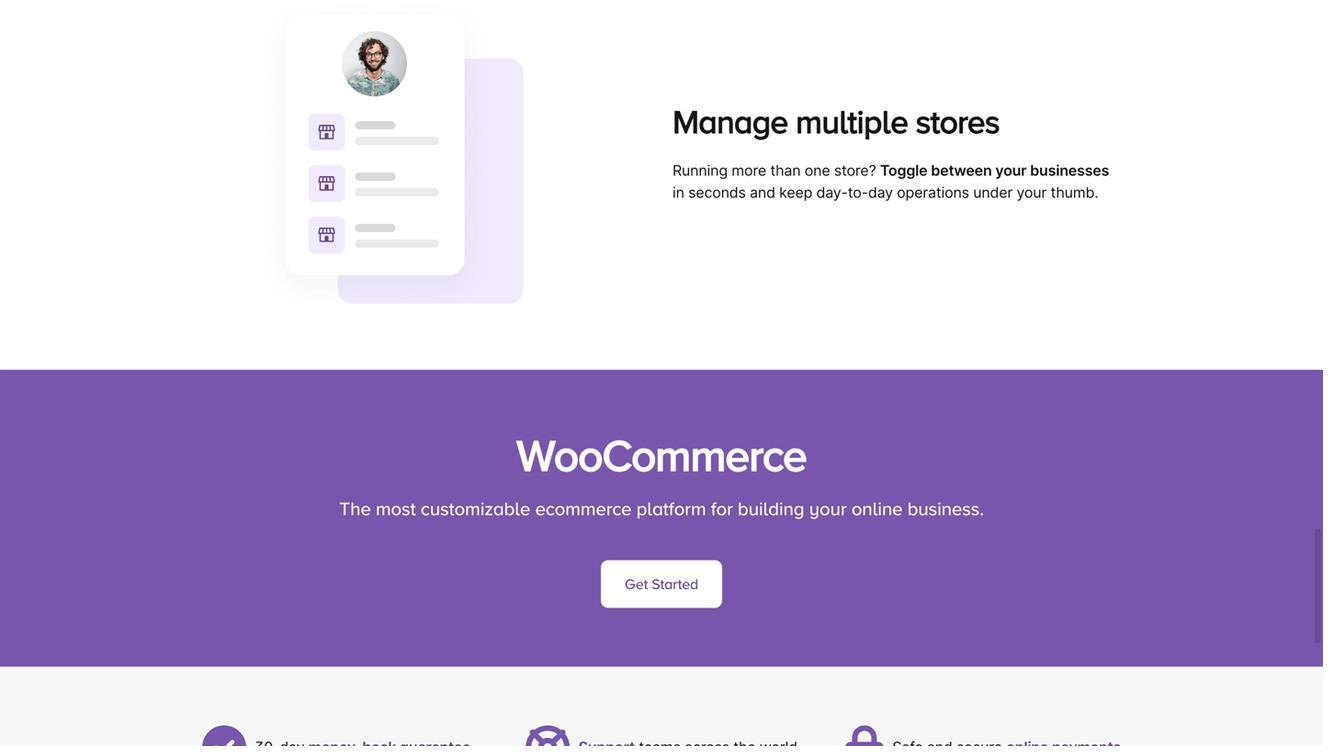 Task type: vqa. For each thing, say whether or not it's contained in the screenshot.
THUMB.
yes



Task type: describe. For each thing, give the bounding box(es) containing it.
1 vertical spatial your
[[1017, 184, 1047, 201]]

running more than one store? toggle between your businesses in seconds and keep day-to-day operations under your thumb.
[[673, 161, 1109, 201]]

stores
[[916, 103, 1000, 139]]

get started link
[[601, 561, 722, 609]]

store?
[[834, 161, 876, 179]]

platform
[[636, 498, 706, 519]]

seconds
[[688, 184, 746, 201]]

thumb.
[[1051, 184, 1098, 201]]

the
[[339, 498, 371, 519]]

most
[[376, 498, 416, 519]]

manage
[[673, 103, 788, 139]]

day
[[868, 184, 893, 201]]

your for running more than one store? toggle between your businesses in seconds and keep day-to-day operations under your thumb.
[[995, 161, 1027, 179]]

for
[[711, 498, 733, 519]]

customizable
[[421, 498, 530, 519]]

manage multiple stores
[[673, 103, 1000, 139]]

running
[[673, 161, 728, 179]]

day-
[[816, 184, 848, 201]]

to-
[[848, 184, 868, 201]]

one
[[805, 161, 830, 179]]



Task type: locate. For each thing, give the bounding box(es) containing it.
get started
[[625, 577, 698, 593]]

your right under
[[1017, 184, 1047, 201]]

ecommerce
[[535, 498, 632, 519]]

in
[[673, 184, 684, 201]]

operations
[[897, 184, 969, 201]]

your up under
[[995, 161, 1027, 179]]

businesses
[[1030, 161, 1109, 179]]

than
[[770, 161, 801, 179]]

your
[[995, 161, 1027, 179], [1017, 184, 1047, 201], [809, 498, 847, 519]]

more
[[732, 161, 766, 179]]

business.
[[907, 498, 984, 519]]

under
[[973, 184, 1013, 201]]

2 vertical spatial your
[[809, 498, 847, 519]]

your left online
[[809, 498, 847, 519]]

online
[[851, 498, 903, 519]]

started
[[652, 577, 698, 593]]

toggle
[[880, 161, 927, 179]]

get
[[625, 577, 648, 593]]

multiple
[[796, 103, 908, 139]]

woocommerce
[[516, 431, 807, 480]]

0 vertical spatial your
[[995, 161, 1027, 179]]

your for the most customizable ecommerce platform for building your online business.
[[809, 498, 847, 519]]

building
[[738, 498, 804, 519]]

the most customizable ecommerce platform for building your online business.
[[339, 498, 984, 519]]

and
[[750, 184, 775, 201]]

between
[[931, 161, 992, 179]]

keep
[[779, 184, 812, 201]]



